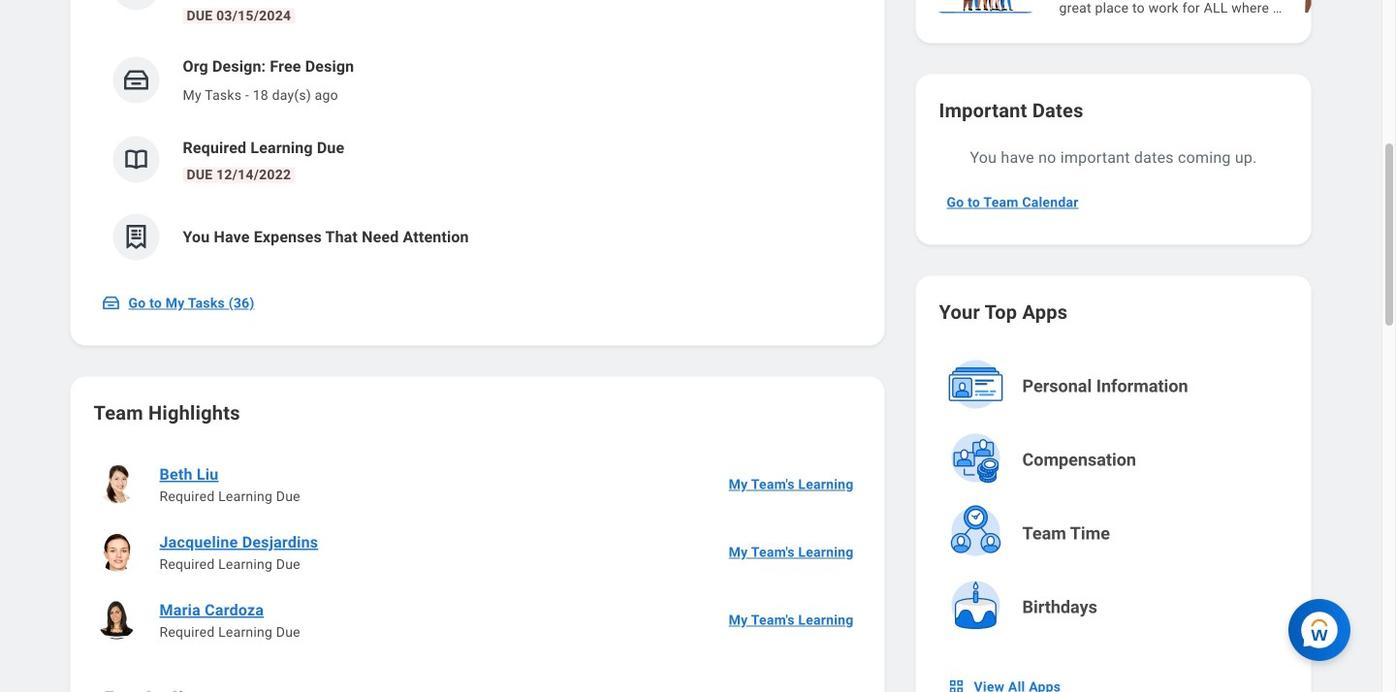 Task type: describe. For each thing, give the bounding box(es) containing it.
book open image
[[122, 145, 151, 174]]



Task type: locate. For each thing, give the bounding box(es) containing it.
list
[[94, 0, 862, 276], [932, 0, 1397, 20], [94, 450, 862, 654]]

0 horizontal spatial inbox image
[[101, 293, 121, 313]]

nbox image
[[947, 677, 966, 692]]

0 vertical spatial inbox image
[[122, 65, 151, 95]]

1 horizontal spatial inbox image
[[122, 65, 151, 95]]

inbox image
[[122, 65, 151, 95], [101, 293, 121, 313]]

dashboard expenses image
[[122, 223, 151, 252]]

1 vertical spatial inbox image
[[101, 293, 121, 313]]



Task type: vqa. For each thing, say whether or not it's contained in the screenshot.
23
no



